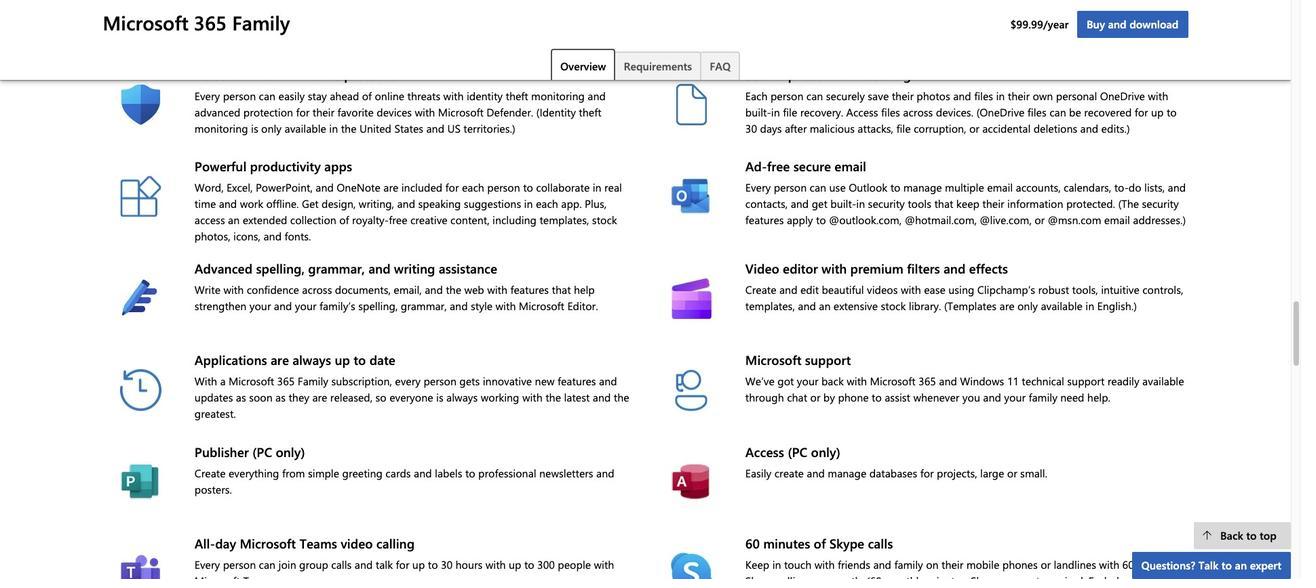 Task type: locate. For each thing, give the bounding box(es) containing it.
labels
[[435, 466, 462, 481]]

required.
[[1043, 574, 1086, 580]]

to right labels
[[465, 466, 475, 481]]

the down new
[[546, 391, 561, 405]]

person inside share all the benefits of microsoft 365 with up to five other people. sharing means that each person has the flexibility to use their own apps and cloud storage on multiple pcs, macs, iphones, ipads, and android phones and tablets. (ios and android require separate app download.)
[[195, 3, 228, 17]]

and left "edit"
[[779, 283, 797, 297]]

free down days
[[767, 158, 790, 175]]

can up 'teams.'
[[259, 558, 276, 572]]

0 horizontal spatial theft
[[506, 89, 528, 103]]

teams.
[[243, 574, 276, 580]]

their inside ad-free secure email every person can use outlook to manage multiple email accounts, calendars, to-do lists, and contacts, and get built-in security tools that keep their information protected. (the security features apply to @outlook.com, @hotmail.com, @live.com, or @msn.com email addresses.)
[[982, 197, 1004, 211]]

collaborate
[[536, 180, 590, 195]]

keep
[[956, 197, 979, 211]]

filters
[[907, 260, 940, 277]]

with up and
[[936, 0, 956, 1]]

can down the (1,000
[[1001, 3, 1018, 17]]

every inside ad-free secure email every person can use outlook to manage multiple email accounts, calendars, to-do lists, and contacts, and get built-in security tools that keep their information protected. (the security features apply to @outlook.com, @hotmail.com, @live.com, or @msn.com email addresses.)
[[745, 180, 771, 195]]

protected.
[[1066, 197, 1115, 211]]

0 horizontal spatial spelling,
[[256, 260, 305, 277]]

0 horizontal spatial secure
[[793, 158, 831, 175]]

0 vertical spatial email
[[835, 158, 866, 175]]

and up (60
[[873, 558, 891, 572]]

2 horizontal spatial on
[[926, 558, 939, 572]]

1 vertical spatial protection
[[243, 105, 293, 119]]

easily
[[745, 466, 772, 481]]

questions? talk to an expert
[[1141, 559, 1281, 573]]

of inside powerful productivity apps word, excel, powerpoint, and onenote are included for each person to collaborate in real time and work offline. get design, writing, and speaking suggestions in each app. plus, access an extended collection of royalty-free creative content, including templates, stock photos, icons, and fonts.
[[339, 213, 349, 227]]

gets inside 'each person you share the subscription with gets 1 tb (1,000 gb) of secure storage for their files, photos, videos, emails, and more. and everyone can easily manage their storage anytime, on any device.'
[[959, 0, 979, 1]]

1 horizontal spatial everyone
[[954, 3, 998, 17]]

only) for access (pc only)
[[811, 443, 840, 461]]

the inside advanced spelling, grammar, and writing assistance write with confidence across documents, email, and the web with features that help strengthen your and your family's spelling, grammar, and style with microsoft editor.
[[446, 283, 461, 297]]

available inside microsoft support we've got your back with microsoft 365 and windows 11 technical support readily available through chat or by phone to assist whenever you and your family need help.
[[1142, 375, 1184, 389]]

1 (pc from the left
[[252, 443, 272, 461]]

that inside advanced spelling, grammar, and writing assistance write with confidence across documents, email, and the web with features that help strengthen your and your family's spelling, grammar, and style with microsoft editor.
[[552, 283, 571, 297]]

0 vertical spatial is
[[251, 121, 258, 135]]

photos, inside powerful productivity apps word, excel, powerpoint, and onenote are included for each person to collaborate in real time and work offline. get design, writing, and speaking suggestions in each app. plus, access an extended collection of royalty-free creative content, including templates, stock photos, icons, and fonts.
[[195, 229, 230, 244]]

each down collaborate
[[536, 197, 558, 211]]

1 vertical spatial minutes
[[1137, 558, 1175, 572]]

0 vertical spatial protection
[[344, 66, 405, 83]]

of inside personal data and device protection every person can easily stay ahead of online threats with identity theft monitoring and advanced protection for their favorite devices with microsoft defender. (identity theft monitoring is only available in the united states and us territories.)
[[362, 89, 372, 103]]

day
[[215, 535, 236, 553]]

1 horizontal spatial security
[[1142, 197, 1179, 211]]

2 vertical spatial on
[[926, 558, 939, 572]]

1 vertical spatial features
[[510, 283, 549, 297]]

1 horizontal spatial apps
[[394, 3, 417, 17]]

across up family's
[[302, 283, 332, 297]]

or down information
[[1035, 213, 1045, 227]]

information
[[1007, 197, 1063, 211]]

2 each from the top
[[745, 89, 768, 103]]

2 vertical spatial email
[[1104, 213, 1130, 227]]

help.
[[1087, 391, 1110, 405]]

2 horizontal spatial manage
[[1050, 3, 1089, 17]]

collection
[[290, 213, 336, 227]]

0 horizontal spatial everyone
[[389, 391, 433, 405]]

0 vertical spatial an
[[228, 213, 240, 227]]

0 horizontal spatial across
[[302, 283, 332, 297]]

for down stay
[[296, 105, 310, 119]]

0 vertical spatial you
[[806, 0, 824, 1]]

0 horizontal spatial files
[[881, 105, 900, 119]]

can up recovery.
[[806, 89, 823, 103]]

creative
[[410, 213, 447, 227]]

need
[[1060, 391, 1084, 405]]

and down confidence at the left
[[274, 299, 292, 313]]

0 vertical spatial features
[[745, 213, 784, 227]]

0 horizontal spatial is
[[251, 121, 258, 135]]

on
[[510, 3, 522, 17], [789, 19, 801, 33], [926, 558, 939, 572]]

across down photos
[[903, 105, 933, 119]]

in
[[996, 89, 1005, 103], [771, 105, 780, 119], [329, 121, 338, 135], [593, 180, 601, 195], [524, 197, 533, 211], [856, 197, 865, 211], [1086, 299, 1094, 313], [772, 558, 781, 572]]

greatest.
[[195, 407, 236, 421]]

300
[[537, 558, 555, 572]]

to inside publisher (pc only) create everything from simple greeting cards and labels to professional newsletters and posters.
[[465, 466, 475, 481]]

in inside "60 minutes of skype calls keep in touch with friends and family on their mobile phones or landlines with 60 minutes of skype calling per month. (60 monthly minutes. skype account required. excludes special"
[[772, 558, 781, 572]]

0 vertical spatial spelling,
[[256, 260, 305, 277]]

1 horizontal spatial phones
[[1002, 558, 1038, 572]]

60 up excludes
[[1122, 558, 1134, 572]]

icons,
[[233, 229, 261, 244]]

data
[[248, 66, 274, 83]]

for down the onedrive
[[1135, 105, 1148, 119]]

everyone down every
[[389, 391, 433, 405]]

0 vertical spatial phones
[[331, 19, 366, 33]]

0 horizontal spatial features
[[510, 283, 549, 297]]

1 vertical spatial manage
[[903, 180, 942, 195]]

1 horizontal spatial skype
[[829, 535, 864, 553]]

0 horizontal spatial create
[[195, 466, 226, 481]]

use inside share all the benefits of microsoft 365 with up to five other people. sharing means that each person has the flexibility to use their own apps and cloud storage on multiple pcs, macs, iphones, ipads, and android phones and tablets. (ios and android require separate app download.)
[[327, 3, 343, 17]]

1 horizontal spatial templates,
[[745, 299, 795, 313]]

gets left 1
[[959, 0, 979, 1]]

and up whenever
[[939, 375, 957, 389]]

calls inside "60 minutes of skype calls keep in touch with friends and family on their mobile phones or landlines with 60 minutes of skype calling per month. (60 monthly minutes. skype account required. excludes special"
[[868, 535, 893, 553]]

everyone
[[954, 3, 998, 17], [389, 391, 433, 405]]

states
[[394, 121, 423, 135]]

0 vertical spatial create
[[745, 283, 776, 297]]

available down stay
[[285, 121, 326, 135]]

11
[[1007, 375, 1019, 389]]

and right cards
[[414, 466, 432, 481]]

each inside share all the benefits of microsoft 365 with up to five other people. sharing means that each person has the flexibility to use their own apps and cloud storage on multiple pcs, macs, iphones, ipads, and android phones and tablets. (ios and android require separate app download.)
[[614, 0, 636, 1]]

only) inside access (pc only) easily create and manage databases for projects, large or small.
[[811, 443, 840, 461]]

with inside microsoft support we've got your back with microsoft 365 and windows 11 technical support readily available through chat or by phone to assist whenever you and your family need help.
[[847, 375, 867, 389]]

1 vertical spatial each
[[462, 180, 484, 195]]

1 horizontal spatial calling
[[777, 574, 808, 580]]

email
[[835, 158, 866, 175], [987, 180, 1013, 195], [1104, 213, 1130, 227]]

0 horizontal spatial file
[[783, 105, 797, 119]]

on inside 'each person you share the subscription with gets 1 tb (1,000 gb) of secure storage for their files, photos, videos, emails, and more. and everyone can easily manage their storage anytime, on any device.'
[[789, 19, 801, 33]]

as
[[236, 391, 246, 405], [275, 391, 286, 405]]

of right gb)
[[1058, 0, 1068, 1]]

their up minutes.
[[942, 558, 963, 572]]

0 horizontal spatial protection
[[243, 105, 293, 119]]

with down new
[[522, 391, 543, 405]]

free inside ad-free secure email every person can use outlook to manage multiple email accounts, calendars, to-do lists, and contacts, and get built-in security tools that keep their information protected. (the security features apply to @outlook.com, @hotmail.com, @live.com, or @msn.com email addresses.)
[[767, 158, 790, 175]]

to
[[418, 0, 428, 1], [314, 3, 324, 17], [1167, 105, 1177, 119], [523, 180, 533, 195], [890, 180, 900, 195], [816, 213, 826, 227], [354, 352, 366, 369], [872, 391, 882, 405], [465, 466, 475, 481], [1246, 529, 1257, 543], [428, 558, 438, 572], [524, 558, 534, 572], [1222, 559, 1232, 573]]

can down the data
[[259, 89, 276, 103]]

grammar, up documents,
[[308, 260, 365, 277]]

2 vertical spatial an
[[1235, 559, 1247, 573]]

account
[[1002, 574, 1040, 580]]

own inside share all the benefits of microsoft 365 with up to five other people. sharing means that each person has the flexibility to use their own apps and cloud storage on multiple pcs, macs, iphones, ipads, and android phones and tablets. (ios and android require separate app download.)
[[371, 3, 391, 17]]

0 vertical spatial available
[[285, 121, 326, 135]]

only inside video editor with premium filters and effects create and edit beautiful videos with ease using clipchamp's robust tools, intuitive controls, templates, and an extensive stock library. (templates are only available in english.)
[[1018, 299, 1038, 313]]

0 horizontal spatial that
[[552, 283, 571, 297]]

create inside publisher (pc only) create everything from simple greeting cards and labels to professional newsletters and posters.
[[195, 466, 226, 481]]

with up phone
[[847, 375, 867, 389]]

and right create
[[807, 466, 825, 481]]

are up soon
[[271, 352, 289, 369]]

skype down keep
[[745, 574, 774, 580]]

30 left hours
[[441, 558, 453, 572]]

0 horizontal spatial multiple
[[525, 3, 564, 17]]

and down "extended"
[[263, 229, 282, 244]]

email,
[[394, 283, 422, 297]]

1 vertical spatial every
[[745, 180, 771, 195]]

security
[[868, 197, 905, 211], [1142, 197, 1179, 211]]

that
[[592, 0, 611, 1], [934, 197, 953, 211], [552, 283, 571, 297]]

everyone down 1
[[954, 3, 998, 17]]

1 horizontal spatial android
[[471, 19, 510, 33]]

of up "flexibility"
[[298, 0, 308, 1]]

that up @hotmail.com,
[[934, 197, 953, 211]]

only) inside publisher (pc only) create everything from simple greeting cards and labels to professional newsletters and posters.
[[276, 443, 305, 461]]

2 horizontal spatial each
[[614, 0, 636, 1]]

2 vertical spatial file
[[896, 121, 911, 135]]

person up 'teams.'
[[223, 558, 256, 572]]

personal
[[195, 66, 245, 83]]

(ios
[[428, 19, 447, 33]]

clipchamp's
[[977, 283, 1035, 297]]

to left five
[[418, 0, 428, 1]]

in inside ad-free secure email every person can use outlook to manage multiple email accounts, calendars, to-do lists, and contacts, and get built-in security tools that keep their information protected. (the security features apply to @outlook.com, @hotmail.com, @live.com, or @msn.com email addresses.)
[[856, 197, 865, 211]]

with inside share all the benefits of microsoft 365 with up to five other people. sharing means that each person has the flexibility to use their own apps and cloud storage on multiple pcs, macs, iphones, ipads, and android phones and tablets. (ios and android require separate app download.)
[[380, 0, 400, 1]]

everyone inside applications are always up to date with a microsoft 365 family subscription, every person gets innovative new features and updates as soon as they are released, so everyone is always working with the latest and the greatest.
[[389, 391, 433, 405]]

person inside secure photo and file storage each person can securely save their photos and files in their own personal onedrive with built-in file recovery. access files across devices. (onedrive files can be recovered for up to 30 days after malicious attacks, file corruption, or accidental deletions and edits.)
[[771, 89, 803, 103]]

1 horizontal spatial always
[[446, 391, 478, 405]]

0 vertical spatial calling
[[376, 535, 415, 553]]

1 horizontal spatial support
[[1067, 375, 1105, 389]]

excludes
[[1089, 574, 1130, 580]]

android down people.
[[471, 19, 510, 33]]

available down robust on the right of page
[[1041, 299, 1083, 313]]

1 vertical spatial free
[[389, 213, 407, 227]]

2 vertical spatial each
[[536, 197, 558, 211]]

documents,
[[335, 283, 391, 297]]

features
[[745, 213, 784, 227], [510, 283, 549, 297], [558, 375, 596, 389]]

built- inside ad-free secure email every person can use outlook to manage multiple email accounts, calendars, to-do lists, and contacts, and get built-in security tools that keep their information protected. (the security features apply to @outlook.com, @hotmail.com, @live.com, or @msn.com email addresses.)
[[830, 197, 856, 211]]

in up including
[[524, 197, 533, 211]]

you inside microsoft support we've got your back with microsoft 365 and windows 11 technical support readily available through chat or by phone to assist whenever you and your family need help.
[[962, 391, 980, 405]]

available inside video editor with premium filters and effects create and edit beautiful videos with ease using clipchamp's robust tools, intuitive controls, templates, and an extensive stock library. (templates are only available in english.)
[[1041, 299, 1083, 313]]

projects,
[[937, 466, 977, 481]]

only)
[[276, 443, 305, 461], [811, 443, 840, 461]]

manage down gb)
[[1050, 3, 1089, 17]]

can
[[1001, 3, 1018, 17], [259, 89, 276, 103], [806, 89, 823, 103], [1049, 105, 1066, 119], [810, 180, 826, 195], [259, 558, 276, 572]]

or left by
[[810, 391, 820, 405]]

0 horizontal spatial family
[[894, 558, 923, 572]]

stock down videos
[[881, 299, 906, 313]]

up inside secure photo and file storage each person can securely save their photos and files in their own personal onedrive with built-in file recovery. access files across devices. (onedrive files can be recovered for up to 30 days after malicious attacks, file corruption, or accidental deletions and edits.)
[[1151, 105, 1164, 119]]

1 horizontal spatial email
[[987, 180, 1013, 195]]

expert
[[1250, 559, 1281, 573]]

royalty-
[[352, 213, 389, 227]]

1 horizontal spatial built-
[[830, 197, 856, 211]]

2 (pc from the left
[[788, 443, 807, 461]]

2 vertical spatial features
[[558, 375, 596, 389]]

theft right '(identity'
[[579, 105, 601, 119]]

photos,
[[770, 3, 806, 17], [195, 229, 230, 244]]

apps inside powerful productivity apps word, excel, powerpoint, and onenote are included for each person to collaborate in real time and work offline. get design, writing, and speaking suggestions in each app. plus, access an extended collection of royalty-free creative content, including templates, stock photos, icons, and fonts.
[[324, 158, 352, 175]]

buy
[[1087, 17, 1105, 31]]

photos, inside 'each person you share the subscription with gets 1 tb (1,000 gb) of secure storage for their files, photos, videos, emails, and more. and everyone can easily manage their storage anytime, on any device.'
[[770, 3, 806, 17]]

file up securely
[[852, 66, 870, 83]]

attacks,
[[858, 121, 893, 135]]

family up they
[[298, 375, 328, 389]]

0 vertical spatial across
[[903, 105, 933, 119]]

own inside secure photo and file storage each person can securely save their photos and files in their own personal onedrive with built-in file recovery. access files across devices. (onedrive files can be recovered for up to 30 days after malicious attacks, file corruption, or accidental deletions and edits.)
[[1033, 89, 1053, 103]]

0 vertical spatial gets
[[959, 0, 979, 1]]

(60
[[867, 574, 882, 580]]

1 vertical spatial always
[[446, 391, 478, 405]]

1 horizontal spatial an
[[819, 299, 831, 313]]

the left web
[[446, 283, 461, 297]]

always left working
[[446, 391, 478, 405]]

tablets.
[[390, 19, 425, 33]]

released,
[[330, 391, 373, 405]]

can inside ad-free secure email every person can use outlook to manage multiple email accounts, calendars, to-do lists, and contacts, and get built-in security tools that keep their information protected. (the security features apply to @outlook.com, @hotmail.com, @live.com, or @msn.com email addresses.)
[[810, 180, 826, 195]]

0 vertical spatial on
[[510, 3, 522, 17]]

create up posters.
[[195, 466, 226, 481]]

family down the benefits
[[232, 9, 290, 35]]

1 vertical spatial support
[[1067, 375, 1105, 389]]

lists,
[[1144, 180, 1165, 195]]

your down '11'
[[1004, 391, 1026, 405]]

days
[[760, 121, 782, 135]]

ad-free secure email every person can use outlook to manage multiple email accounts, calendars, to-do lists, and contacts, and get built-in security tools that keep their information protected. (the security features apply to @outlook.com, @hotmail.com, @live.com, or @msn.com email addresses.)
[[745, 158, 1186, 227]]

every up advanced
[[195, 89, 220, 103]]

templates, down the app.
[[540, 213, 589, 227]]

that left help
[[552, 283, 571, 297]]

storage
[[1104, 0, 1140, 1], [471, 3, 507, 17], [1117, 3, 1153, 17], [874, 66, 918, 83]]

(pc inside access (pc only) easily create and manage databases for projects, large or small.
[[788, 443, 807, 461]]

1 vertical spatial easily
[[278, 89, 305, 103]]

only down clipchamp's
[[1018, 299, 1038, 313]]

or inside ad-free secure email every person can use outlook to manage multiple email accounts, calendars, to-do lists, and contacts, and get built-in security tools that keep their information protected. (the security features apply to @outlook.com, @hotmail.com, @live.com, or @msn.com email addresses.)
[[1035, 213, 1045, 227]]

microsoft inside share all the benefits of microsoft 365 with up to five other people. sharing means that each person has the flexibility to use their own apps and cloud storage on multiple pcs, macs, iphones, ipads, and android phones and tablets. (ios and android require separate app download.)
[[311, 0, 356, 1]]

device.
[[824, 19, 857, 33]]

0 horizontal spatial grammar,
[[308, 260, 365, 277]]

multiple inside ad-free secure email every person can use outlook to manage multiple email accounts, calendars, to-do lists, and contacts, and get built-in security tools that keep their information protected. (the security features apply to @outlook.com, @hotmail.com, @live.com, or @msn.com email addresses.)
[[945, 180, 984, 195]]

secure
[[745, 66, 784, 83]]

for up download
[[1143, 0, 1157, 1]]

microsoft inside personal data and device protection every person can easily stay ahead of online threats with identity theft monitoring and advanced protection for their favorite devices with microsoft defender. (identity theft monitoring is only available in the united states and us territories.)
[[438, 105, 484, 119]]

family inside applications are always up to date with a microsoft 365 family subscription, every person gets innovative new features and updates as soon as they are released, so everyone is always working with the latest and the greatest.
[[298, 375, 328, 389]]

and down web
[[450, 299, 468, 313]]

or inside access (pc only) easily create and manage databases for projects, large or small.
[[1007, 466, 1017, 481]]

file
[[852, 66, 870, 83], [783, 105, 797, 119], [896, 121, 911, 135]]

questions?
[[1141, 559, 1195, 573]]

learn more about microsoft 365 family. tab list
[[103, 49, 1188, 81]]

1 vertical spatial an
[[819, 299, 831, 313]]

storage inside share all the benefits of microsoft 365 with up to five other people. sharing means that each person has the flexibility to use their own apps and cloud storage on multiple pcs, macs, iphones, ipads, and android phones and tablets. (ios and android require separate app download.)
[[471, 3, 507, 17]]

can inside all-day microsoft teams video calling every person can join group calls and talk for up to 30 hours with up to 300 people with microsoft teams.
[[259, 558, 276, 572]]

built- right get
[[830, 197, 856, 211]]

1 vertical spatial templates,
[[745, 299, 795, 313]]

join
[[278, 558, 296, 572]]

and up "using"
[[944, 260, 966, 277]]

secure inside 'each person you share the subscription with gets 1 tb (1,000 gb) of secure storage for their files, photos, videos, emails, and more. and everyone can easily manage their storage anytime, on any device.'
[[1071, 0, 1101, 1]]

app
[[594, 19, 612, 33]]

to inside applications are always up to date with a microsoft 365 family subscription, every person gets innovative new features and updates as soon as they are released, so everyone is always working with the latest and the greatest.
[[354, 352, 366, 369]]

photos, down access at the left top of the page
[[195, 229, 230, 244]]

built- up days
[[745, 105, 771, 119]]

access inside access (pc only) easily create and manage databases for projects, large or small.
[[745, 443, 784, 461]]

each
[[745, 0, 768, 1], [745, 89, 768, 103]]

to left hours
[[428, 558, 438, 572]]

for inside personal data and device protection every person can easily stay ahead of online threats with identity theft monitoring and advanced protection for their favorite devices with microsoft defender. (identity theft monitoring is only available in the united states and us territories.)
[[296, 105, 310, 119]]

in down tools,
[[1086, 299, 1094, 313]]

1 vertical spatial monitoring
[[195, 121, 248, 135]]

anytime,
[[745, 19, 786, 33]]

1 vertical spatial 30
[[441, 558, 453, 572]]

0 vertical spatial family
[[232, 9, 290, 35]]

every inside all-day microsoft teams video calling every person can join group calls and talk for up to 30 hours with up to 300 people with microsoft teams.
[[195, 558, 220, 572]]

to right 'recovered'
[[1167, 105, 1177, 119]]

1 vertical spatial grammar,
[[401, 299, 447, 313]]

1 horizontal spatial use
[[829, 180, 846, 195]]

each down 'secure'
[[745, 89, 768, 103]]

1 vertical spatial calls
[[331, 558, 352, 572]]

1 horizontal spatial calls
[[868, 535, 893, 553]]

all-
[[195, 535, 215, 553]]

1 horizontal spatial across
[[903, 105, 933, 119]]

powerful
[[195, 158, 247, 175]]

features inside advanced spelling, grammar, and writing assistance write with confidence across documents, email, and the web with features that help strengthen your and your family's spelling, grammar, and style with microsoft editor.
[[510, 283, 549, 297]]

with inside secure photo and file storage each person can securely save their photos and files in their own personal onedrive with built-in file recovery. access files across devices. (onedrive files can be recovered for up to 30 days after malicious attacks, file corruption, or accidental deletions and edits.)
[[1148, 89, 1168, 103]]

professional
[[478, 466, 536, 481]]

of down design,
[[339, 213, 349, 227]]

you up videos,
[[806, 0, 824, 1]]

1 horizontal spatial as
[[275, 391, 286, 405]]

files,
[[745, 3, 767, 17]]

that inside share all the benefits of microsoft 365 with up to five other people. sharing means that each person has the flexibility to use their own apps and cloud storage on multiple pcs, macs, iphones, ipads, and android phones and tablets. (ios and android require separate app download.)
[[592, 0, 611, 1]]

1 vertical spatial across
[[302, 283, 332, 297]]

0 horizontal spatial on
[[510, 3, 522, 17]]

overview link
[[551, 49, 616, 81]]

email up the '@live.com,'
[[987, 180, 1013, 195]]

that up "macs,"
[[592, 0, 611, 1]]

1 only) from the left
[[276, 443, 305, 461]]

1 horizontal spatial create
[[745, 283, 776, 297]]

overview
[[560, 59, 606, 73]]

0 vertical spatial file
[[852, 66, 870, 83]]

only) for publisher (pc only)
[[276, 443, 305, 461]]

1 vertical spatial family
[[298, 375, 328, 389]]

powerpoint,
[[256, 180, 313, 195]]

1 horizontal spatial available
[[1041, 299, 1083, 313]]

sharing
[[518, 0, 555, 1]]

0 horizontal spatial templates,
[[540, 213, 589, 227]]

1 vertical spatial multiple
[[945, 180, 984, 195]]

0 horizontal spatial available
[[285, 121, 326, 135]]

0 vertical spatial support
[[805, 352, 851, 369]]

secure up the buy
[[1071, 0, 1101, 1]]

each inside secure photo and file storage each person can securely save their photos and files in their own personal onedrive with built-in file recovery. access files across devices. (onedrive files can be recovered for up to 30 days after malicious attacks, file corruption, or accidental deletions and edits.)
[[745, 89, 768, 103]]

1 horizontal spatial grammar,
[[401, 299, 447, 313]]

built- inside secure photo and file storage each person can securely save their photos and files in their own personal onedrive with built-in file recovery. access files across devices. (onedrive files can be recovered for up to 30 days after malicious attacks, file corruption, or accidental deletions and edits.)
[[745, 105, 771, 119]]

offline.
[[266, 197, 299, 211]]

1 horizontal spatial stock
[[881, 299, 906, 313]]

0 vertical spatial always
[[292, 352, 331, 369]]

1 vertical spatial everyone
[[389, 391, 433, 405]]

(pc up create
[[788, 443, 807, 461]]

their
[[1160, 0, 1182, 1], [346, 3, 368, 17], [1092, 3, 1114, 17], [892, 89, 914, 103], [1008, 89, 1030, 103], [313, 105, 334, 119], [982, 197, 1004, 211], [942, 558, 963, 572]]

0 horizontal spatial calling
[[376, 535, 415, 553]]

calls inside all-day microsoft teams video calling every person can join group calls and talk for up to 30 hours with up to 300 people with microsoft teams.
[[331, 558, 352, 572]]

2 only) from the left
[[811, 443, 840, 461]]

calls up (60
[[868, 535, 893, 553]]

365 inside applications are always up to date with a microsoft 365 family subscription, every person gets innovative new features and updates as soon as they are released, so everyone is always working with the latest and the greatest.
[[277, 375, 295, 389]]

security up addresses.)
[[1142, 197, 1179, 211]]

the inside personal data and device protection every person can easily stay ahead of online threats with identity theft monitoring and advanced protection for their favorite devices with microsoft defender. (identity theft monitoring is only available in the united states and us territories.)
[[341, 121, 356, 135]]

1 vertical spatial only
[[1018, 299, 1038, 313]]

protection up online
[[344, 66, 405, 83]]

2 vertical spatial available
[[1142, 375, 1184, 389]]

edit
[[800, 283, 819, 297]]

support up back
[[805, 352, 851, 369]]

stock down plus,
[[592, 213, 617, 227]]

(pc inside publisher (pc only) create everything from simple greeting cards and labels to professional newsletters and posters.
[[252, 443, 272, 461]]

0 horizontal spatial monitoring
[[195, 121, 248, 135]]

multiple down sharing
[[525, 3, 564, 17]]

recovered
[[1084, 105, 1132, 119]]

they
[[289, 391, 309, 405]]

1 vertical spatial that
[[934, 197, 953, 211]]

2 horizontal spatial file
[[896, 121, 911, 135]]

minutes up touch
[[763, 535, 810, 553]]

with up library.
[[901, 283, 921, 297]]

365 inside microsoft support we've got your back with microsoft 365 and windows 11 technical support readily available through chat or by phone to assist whenever you and your family need help.
[[919, 375, 936, 389]]

0 horizontal spatial as
[[236, 391, 246, 405]]

1 each from the top
[[745, 0, 768, 1]]

access (pc only) easily create and manage databases for projects, large or small.
[[745, 443, 1047, 481]]

cloud
[[441, 3, 468, 17]]

in up @outlook.com,
[[856, 197, 865, 211]]

30
[[745, 121, 757, 135], [441, 558, 453, 572]]

editor
[[783, 260, 818, 277]]

up left 300
[[509, 558, 521, 572]]

1 horizontal spatial is
[[436, 391, 443, 405]]

territories.)
[[464, 121, 515, 135]]

securely
[[826, 89, 865, 103]]

0 horizontal spatial phones
[[331, 19, 366, 33]]

0 horizontal spatial stock
[[592, 213, 617, 227]]

templates,
[[540, 213, 589, 227], [745, 299, 795, 313]]

everyone inside 'each person you share the subscription with gets 1 tb (1,000 gb) of secure storage for their files, photos, videos, emails, and more. and everyone can easily manage their storage anytime, on any device.'
[[954, 3, 998, 17]]

to inside "dropdown button"
[[1222, 559, 1232, 573]]

features left help
[[510, 283, 549, 297]]

per
[[811, 574, 827, 580]]

0 horizontal spatial always
[[292, 352, 331, 369]]

secure inside ad-free secure email every person can use outlook to manage multiple email accounts, calendars, to-do lists, and contacts, and get built-in security tools that keep their information protected. (the security features apply to @outlook.com, @hotmail.com, @live.com, or @msn.com email addresses.)
[[793, 158, 831, 175]]

family inside "60 minutes of skype calls keep in touch with friends and family on their mobile phones or landlines with 60 minutes of skype calling per month. (60 monthly minutes. skype account required. excludes special"
[[894, 558, 923, 572]]

through
[[745, 391, 784, 405]]

person inside 'each person you share the subscription with gets 1 tb (1,000 gb) of secure storage for their files, photos, videos, emails, and more. and everyone can easily manage their storage anytime, on any device.'
[[771, 0, 803, 1]]

and right the newsletters
[[596, 466, 614, 481]]

of
[[298, 0, 308, 1], [1058, 0, 1068, 1], [362, 89, 372, 103], [339, 213, 349, 227], [814, 535, 826, 553], [1178, 558, 1188, 572]]

person up suggestions
[[487, 180, 520, 195]]



Task type: vqa. For each thing, say whether or not it's contained in the screenshot.
bottommost the its
no



Task type: describe. For each thing, give the bounding box(es) containing it.
other
[[451, 0, 477, 1]]

your up chat
[[797, 375, 818, 389]]

to-
[[1114, 180, 1129, 195]]

friends
[[838, 558, 870, 572]]

minutes.
[[927, 574, 968, 580]]

in up (onedrive
[[996, 89, 1005, 103]]

(templates
[[944, 299, 997, 313]]

on inside "60 minutes of skype calls keep in touch with friends and family on their mobile phones or landlines with 60 minutes of skype calling per month. (60 monthly minutes. skype account required. excludes special"
[[926, 558, 939, 572]]

posters.
[[195, 483, 232, 497]]

landlines
[[1054, 558, 1096, 572]]

device
[[303, 66, 341, 83]]

more.
[[901, 3, 929, 17]]

1 security from the left
[[868, 197, 905, 211]]

to left top
[[1246, 529, 1257, 543]]

their inside "60 minutes of skype calls keep in touch with friends and family on their mobile phones or landlines with 60 minutes of skype calling per month. (60 monthly minutes. skype account required. excludes special"
[[942, 558, 963, 572]]

month.
[[830, 574, 864, 580]]

their up (onedrive
[[1008, 89, 1030, 103]]

only inside personal data and device protection every person can easily stay ahead of online threats with identity theft monitoring and advanced protection for their favorite devices with microsoft defender. (identity theft monitoring is only available in the united states and us territories.)
[[261, 121, 282, 135]]

back
[[821, 375, 844, 389]]

their inside share all the benefits of microsoft 365 with up to five other people. sharing means that each person has the flexibility to use their own apps and cloud storage on multiple pcs, macs, iphones, ipads, and android phones and tablets. (ios and android require separate app download.)
[[346, 3, 368, 17]]

and inside 'each person you share the subscription with gets 1 tb (1,000 gb) of secure storage for their files, photos, videos, emails, and more. and everyone can easily manage their storage anytime, on any device.'
[[880, 3, 898, 17]]

of up per
[[814, 535, 826, 553]]

is inside applications are always up to date with a microsoft 365 family subscription, every person gets innovative new features and updates as soon as they are released, so everyone is always working with the latest and the greatest.
[[436, 391, 443, 405]]

to inside secure photo and file storage each person can securely save their photos and files in their own personal onedrive with built-in file recovery. access files across devices. (onedrive files can be recovered for up to 30 days after malicious attacks, file corruption, or accidental deletions and edits.)
[[1167, 105, 1177, 119]]

with up excludes
[[1099, 558, 1119, 572]]

onenote
[[337, 180, 380, 195]]

create
[[774, 466, 804, 481]]

with right people
[[594, 558, 614, 572]]

2 android from the left
[[471, 19, 510, 33]]

whenever
[[913, 391, 959, 405]]

1 android from the left
[[289, 19, 328, 33]]

or inside secure photo and file storage each person can securely save their photos and files in their own personal onedrive with built-in file recovery. access files across devices. (onedrive files can be recovered for up to 30 days after malicious attacks, file corruption, or accidental deletions and edits.)
[[969, 121, 979, 135]]

new
[[535, 375, 555, 389]]

(pc for access
[[788, 443, 807, 461]]

publisher
[[195, 443, 249, 461]]

to inside powerful productivity apps word, excel, powerpoint, and onenote are included for each person to collaborate in real time and work offline. get design, writing, and speaking suggestions in each app. plus, access an extended collection of royalty-free creative content, including templates, stock photos, icons, and fonts.
[[523, 180, 533, 195]]

person inside all-day microsoft teams video calling every person can join group calls and talk for up to 30 hours with up to 300 people with microsoft teams.
[[223, 558, 256, 572]]

using
[[949, 283, 974, 297]]

ahead
[[330, 89, 359, 103]]

microsoft 365 family
[[103, 9, 290, 35]]

mobile
[[966, 558, 999, 572]]

in left real
[[593, 180, 601, 195]]

your down confidence at the left
[[249, 299, 271, 313]]

and down excel,
[[219, 197, 237, 211]]

premium
[[850, 260, 903, 277]]

person inside ad-free secure email every person can use outlook to manage multiple email accounts, calendars, to-do lists, and contacts, and get built-in security tools that keep their information protected. (the security features apply to @outlook.com, @hotmail.com, @live.com, or @msn.com email addresses.)
[[774, 180, 807, 195]]

download
[[1130, 17, 1179, 31]]

updates
[[195, 391, 233, 405]]

stock inside video editor with premium filters and effects create and edit beautiful videos with ease using clipchamp's robust tools, intuitive controls, templates, and an extensive stock library. (templates are only available in english.)
[[881, 299, 906, 313]]

from
[[282, 466, 305, 481]]

and
[[932, 3, 951, 17]]

30 inside all-day microsoft teams video calling every person can join group calls and talk for up to 30 hours with up to 300 people with microsoft teams.
[[441, 558, 453, 572]]

across inside secure photo and file storage each person can securely save their photos and files in their own personal onedrive with built-in file recovery. access files across devices. (onedrive files can be recovered for up to 30 days after malicious attacks, file corruption, or accidental deletions and edits.)
[[903, 105, 933, 119]]

2 horizontal spatial skype
[[971, 574, 999, 580]]

their inside personal data and device protection every person can easily stay ahead of online threats with identity theft monitoring and advanced protection for their favorite devices with microsoft defender. (identity theft monitoring is only available in the united states and us territories.)
[[313, 105, 334, 119]]

to left 300
[[524, 558, 534, 572]]

calling inside "60 minutes of skype calls keep in touch with friends and family on their mobile phones or landlines with 60 minutes of skype calling per month. (60 monthly minutes. skype account required. excludes special"
[[777, 574, 808, 580]]

0 vertical spatial monitoring
[[531, 89, 585, 103]]

and down overview
[[588, 89, 606, 103]]

with inside 'each person you share the subscription with gets 1 tb (1,000 gb) of secure storage for their files, photos, videos, emails, and more. and everyone can easily manage their storage anytime, on any device.'
[[936, 0, 956, 1]]

$99.99/year
[[1010, 17, 1069, 31]]

the inside 'each person you share the subscription with gets 1 tb (1,000 gb) of secure storage for their files, photos, videos, emails, and more. and everyone can easily manage their storage anytime, on any device.'
[[856, 0, 871, 1]]

edits.)
[[1101, 121, 1130, 135]]

are right they
[[312, 391, 327, 405]]

are inside powerful productivity apps word, excel, powerpoint, and onenote are included for each person to collaborate in real time and work offline. get design, writing, and speaking suggestions in each app. plus, access an extended collection of royalty-free creative content, including templates, stock photos, icons, and fonts.
[[383, 180, 398, 195]]

suggestions
[[464, 197, 521, 211]]

accounts,
[[1016, 180, 1061, 195]]

to right outlook
[[890, 180, 900, 195]]

and down cloud
[[450, 19, 468, 33]]

and right latest
[[593, 391, 611, 405]]

assistance
[[439, 260, 497, 277]]

1 horizontal spatial each
[[536, 197, 558, 211]]

in inside video editor with premium filters and effects create and edit beautiful videos with ease using clipchamp's robust tools, intuitive controls, templates, and an extensive stock library. (templates are only available in english.)
[[1086, 299, 1094, 313]]

their up the buy
[[1092, 3, 1114, 17]]

and down be
[[1080, 121, 1098, 135]]

1 horizontal spatial protection
[[344, 66, 405, 83]]

gb)
[[1038, 0, 1055, 1]]

greeting
[[342, 466, 383, 481]]

1 vertical spatial file
[[783, 105, 797, 119]]

and right new
[[599, 375, 617, 389]]

across inside advanced spelling, grammar, and writing assistance write with confidence across documents, email, and the web with features that help strengthen your and your family's spelling, grammar, and style with microsoft editor.
[[302, 283, 332, 297]]

buy and download
[[1087, 17, 1179, 31]]

for inside powerful productivity apps word, excel, powerpoint, and onenote are included for each person to collaborate in real time and work offline. get design, writing, and speaking suggestions in each app. plus, access an extended collection of royalty-free creative content, including templates, stock photos, icons, and fonts.
[[445, 180, 459, 195]]

2 horizontal spatial files
[[1028, 105, 1047, 119]]

their right save
[[892, 89, 914, 103]]

an inside powerful productivity apps word, excel, powerpoint, and onenote are included for each person to collaborate in real time and work offline. get design, writing, and speaking suggestions in each app. plus, access an extended collection of royalty-free creative content, including templates, stock photos, icons, and fonts.
[[228, 213, 240, 227]]

and up design,
[[316, 180, 334, 195]]

with up beautiful
[[822, 260, 847, 277]]

photo
[[788, 66, 823, 83]]

devices.
[[936, 105, 973, 119]]

each inside 'each person you share the subscription with gets 1 tb (1,000 gb) of secure storage for their files, photos, videos, emails, and more. and everyone can easily manage their storage anytime, on any device.'
[[745, 0, 768, 1]]

tools,
[[1072, 283, 1098, 297]]

with right hours
[[486, 558, 506, 572]]

secure photo and file storage each person can securely save their photos and files in their own personal onedrive with built-in file recovery. access files across devices. (onedrive files can be recovered for up to 30 days after malicious attacks, file corruption, or accidental deletions and edits.)
[[745, 66, 1177, 135]]

for inside all-day microsoft teams video calling every person can join group calls and talk for up to 30 hours with up to 300 people with microsoft teams.
[[396, 558, 409, 572]]

0 vertical spatial minutes
[[763, 535, 810, 553]]

up inside applications are always up to date with a microsoft 365 family subscription, every person gets innovative new features and updates as soon as they are released, so everyone is always working with the latest and the greatest.
[[335, 352, 350, 369]]

with up style
[[487, 283, 507, 297]]

every inside personal data and device protection every person can easily stay ahead of online threats with identity theft monitoring and advanced protection for their favorite devices with microsoft defender. (identity theft monitoring is only available in the united states and us territories.)
[[195, 89, 220, 103]]

controls,
[[1142, 283, 1183, 297]]

for inside secure photo and file storage each person can securely save their photos and files in their own personal onedrive with built-in file recovery. access files across devices. (onedrive files can be recovered for up to 30 days after malicious attacks, file corruption, or accidental deletions and edits.)
[[1135, 105, 1148, 119]]

or inside microsoft support we've got your back with microsoft 365 and windows 11 technical support readily available through chat or by phone to assist whenever you and your family need help.
[[810, 391, 820, 405]]

save
[[868, 89, 889, 103]]

and down five
[[420, 3, 438, 17]]

an inside questions? talk to an expert "dropdown button"
[[1235, 559, 1247, 573]]

teams
[[299, 535, 337, 553]]

included
[[401, 180, 442, 195]]

with right style
[[496, 299, 516, 313]]

and left tablets.
[[369, 19, 387, 33]]

back to top
[[1220, 529, 1277, 543]]

publisher (pc only) create everything from simple greeting cards and labels to professional newsletters and posters.
[[195, 443, 614, 497]]

identity
[[467, 89, 503, 103]]

microsoft inside applications are always up to date with a microsoft 365 family subscription, every person gets innovative new features and updates as soon as they are released, so everyone is always working with the latest and the greatest.
[[229, 375, 274, 389]]

are inside video editor with premium filters and effects create and edit beautiful videos with ease using clipchamp's robust tools, intuitive controls, templates, and an extensive stock library. (templates are only available in english.)
[[1000, 299, 1015, 313]]

microsoft inside advanced spelling, grammar, and writing assistance write with confidence across documents, email, and the web with features that help strengthen your and your family's spelling, grammar, and style with microsoft editor.
[[519, 299, 564, 313]]

any
[[804, 19, 821, 33]]

the up ipads,
[[250, 3, 265, 17]]

the right latest
[[614, 391, 629, 405]]

0 horizontal spatial support
[[805, 352, 851, 369]]

defender.
[[487, 105, 533, 119]]

templates, inside video editor with premium filters and effects create and edit beautiful videos with ease using clipchamp's robust tools, intuitive controls, templates, and an extensive stock library. (templates are only available in english.)
[[745, 299, 795, 313]]

advanced spelling, grammar, and writing assistance write with confidence across documents, email, and the web with features that help strengthen your and your family's spelling, grammar, and style with microsoft editor.
[[195, 260, 598, 313]]

working
[[481, 391, 519, 405]]

features inside ad-free secure email every person can use outlook to manage multiple email accounts, calendars, to-do lists, and contacts, and get built-in security tools that keep their information protected. (the security features apply to @outlook.com, @hotmail.com, @live.com, or @msn.com email addresses.)
[[745, 213, 784, 227]]

their up download
[[1160, 0, 1182, 1]]

word,
[[195, 180, 224, 195]]

1 vertical spatial spelling,
[[358, 299, 398, 313]]

and up documents,
[[368, 260, 390, 277]]

has
[[230, 3, 247, 17]]

and up securely
[[827, 66, 849, 83]]

and right 'email,'
[[425, 283, 443, 297]]

advanced
[[195, 105, 240, 119]]

accidental
[[982, 121, 1031, 135]]

an inside video editor with premium filters and effects create and edit beautiful videos with ease using clipchamp's robust tools, intuitive controls, templates, and an extensive stock library. (templates are only available in english.)
[[819, 299, 831, 313]]

be
[[1069, 105, 1081, 119]]

and down included
[[397, 197, 415, 211]]

intuitive
[[1101, 283, 1139, 297]]

30 inside secure photo and file storage each person can securely save their photos and files in their own personal onedrive with built-in file recovery. access files across devices. (onedrive files can be recovered for up to 30 days after malicious attacks, file corruption, or accidental deletions and edits.)
[[745, 121, 757, 135]]

small.
[[1020, 466, 1047, 481]]

that inside ad-free secure email every person can use outlook to manage multiple email accounts, calendars, to-do lists, and contacts, and get built-in security tools that keep their information protected. (the security features apply to @outlook.com, @hotmail.com, @live.com, or @msn.com email addresses.)
[[934, 197, 953, 211]]

easily inside personal data and device protection every person can easily stay ahead of online threats with identity theft monitoring and advanced protection for their favorite devices with microsoft defender. (identity theft monitoring is only available in the united states and us territories.)
[[278, 89, 305, 103]]

web
[[464, 283, 484, 297]]

person inside personal data and device protection every person can easily stay ahead of online threats with identity theft monitoring and advanced protection for their favorite devices with microsoft defender. (identity theft monitoring is only available in the united states and us territories.)
[[223, 89, 256, 103]]

and inside access (pc only) easily create and manage databases for projects, large or small.
[[807, 466, 825, 481]]

create inside video editor with premium filters and effects create and edit beautiful videos with ease using clipchamp's robust tools, intuitive controls, templates, and an extensive stock library. (templates are only available in english.)
[[745, 283, 776, 297]]

easily inside 'each person you share the subscription with gets 1 tb (1,000 gb) of secure storage for their files, photos, videos, emails, and more. and everyone can easily manage their storage anytime, on any device.'
[[1021, 3, 1047, 17]]

with down threats
[[415, 105, 435, 119]]

phones inside share all the benefits of microsoft 365 with up to five other people. sharing means that each person has the flexibility to use their own apps and cloud storage on multiple pcs, macs, iphones, ipads, and android phones and tablets. (ios and android require separate app download.)
[[331, 19, 366, 33]]

back to top link
[[1194, 523, 1291, 550]]

family inside microsoft support we've got your back with microsoft 365 and windows 11 technical support readily available through chat or by phone to assist whenever you and your family need help.
[[1029, 391, 1057, 405]]

(pc for publisher
[[252, 443, 272, 461]]

person inside powerful productivity apps word, excel, powerpoint, and onenote are included for each person to collaborate in real time and work offline. get design, writing, and speaking suggestions in each app. plus, access an extended collection of royalty-free creative content, including templates, stock photos, icons, and fonts.
[[487, 180, 520, 195]]

confidence
[[247, 283, 299, 297]]

1 horizontal spatial files
[[974, 89, 993, 103]]

advanced
[[195, 260, 252, 277]]

gets inside applications are always up to date with a microsoft 365 family subscription, every person gets innovative new features and updates as soon as they are released, so everyone is always working with the latest and the greatest.
[[459, 375, 480, 389]]

calendars,
[[1064, 180, 1111, 195]]

2 horizontal spatial email
[[1104, 213, 1130, 227]]

and right the data
[[278, 66, 300, 83]]

on inside share all the benefits of microsoft 365 with up to five other people. sharing means that each person has the flexibility to use their own apps and cloud storage on multiple pcs, macs, iphones, ipads, and android phones and tablets. (ios and android require separate app download.)
[[510, 3, 522, 17]]

in inside personal data and device protection every person can easily stay ahead of online threats with identity theft monitoring and advanced protection for their favorite devices with microsoft defender. (identity theft monitoring is only available in the united states and us territories.)
[[329, 121, 338, 135]]

your left family's
[[295, 299, 317, 313]]

with up per
[[814, 558, 835, 572]]

available inside personal data and device protection every person can easily stay ahead of online threats with identity theft monitoring and advanced protection for their favorite devices with microsoft defender. (identity theft monitoring is only available in the united states and us territories.)
[[285, 121, 326, 135]]

and down "edit"
[[798, 299, 816, 313]]

you inside 'each person you share the subscription with gets 1 tb (1,000 gb) of secure storage for their files, photos, videos, emails, and more. and everyone can easily manage their storage anytime, on any device.'
[[806, 0, 824, 1]]

and up apply
[[791, 197, 809, 211]]

or inside "60 minutes of skype calls keep in touch with friends and family on their mobile phones or landlines with 60 minutes of skype calling per month. (60 monthly minutes. skype account required. excludes special"
[[1041, 558, 1051, 572]]

outlook
[[849, 180, 887, 195]]

use inside ad-free secure email every person can use outlook to manage multiple email accounts, calendars, to-do lists, and contacts, and get built-in security tools that keep their information protected. (the security features apply to @outlook.com, @hotmail.com, @live.com, or @msn.com email addresses.)
[[829, 180, 846, 195]]

plus,
[[585, 197, 607, 211]]

strengthen
[[195, 299, 246, 313]]

iphones,
[[195, 19, 235, 33]]

newsletters
[[539, 466, 593, 481]]

for inside 'each person you share the subscription with gets 1 tb (1,000 gb) of secure storage for their files, photos, videos, emails, and more. and everyone can easily manage their storage anytime, on any device.'
[[1143, 0, 1157, 1]]

up right talk
[[412, 558, 425, 572]]

of inside 'each person you share the subscription with gets 1 tb (1,000 gb) of secure storage for their files, photos, videos, emails, and more. and everyone can easily manage their storage anytime, on any device.'
[[1058, 0, 1068, 1]]

calling inside all-day microsoft teams video calling every person can join group calls and talk for up to 30 hours with up to 300 people with microsoft teams.
[[376, 535, 415, 553]]

1 as from the left
[[236, 391, 246, 405]]

manage inside ad-free secure email every person can use outlook to manage multiple email accounts, calendars, to-do lists, and contacts, and get built-in security tools that keep their information protected. (the security features apply to @outlook.com, @hotmail.com, @live.com, or @msn.com email addresses.)
[[903, 180, 942, 195]]

0 vertical spatial grammar,
[[308, 260, 365, 277]]

design,
[[322, 197, 356, 211]]

including
[[492, 213, 537, 227]]

1 horizontal spatial file
[[852, 66, 870, 83]]

hours
[[456, 558, 483, 572]]

storage inside secure photo and file storage each person can securely save their photos and files in their own personal onedrive with built-in file recovery. access files across devices. (onedrive files can be recovered for up to 30 days after malicious attacks, file corruption, or accidental deletions and edits.)
[[874, 66, 918, 83]]

productivity
[[250, 158, 321, 175]]

(onedrive
[[976, 105, 1025, 119]]

in up days
[[771, 105, 780, 119]]

benefits
[[257, 0, 295, 1]]

and left 'us'
[[426, 121, 444, 135]]

powerful productivity apps word, excel, powerpoint, and onenote are included for each person to collaborate in real time and work offline. get design, writing, and speaking suggestions in each app. plus, access an extended collection of royalty-free creative content, including templates, stock photos, icons, and fonts.
[[195, 158, 622, 244]]

0 horizontal spatial 60
[[745, 535, 760, 553]]

1 horizontal spatial theft
[[579, 105, 601, 119]]

manage inside access (pc only) easily create and manage databases for projects, large or small.
[[828, 466, 866, 481]]

of left talk
[[1178, 558, 1188, 572]]

people.
[[480, 0, 515, 1]]

apps inside share all the benefits of microsoft 365 with up to five other people. sharing means that each person has the flexibility to use their own apps and cloud storage on multiple pcs, macs, iphones, ipads, and android phones and tablets. (ios and android require separate app download.)
[[394, 3, 417, 17]]

manage inside 'each person you share the subscription with gets 1 tb (1,000 gb) of secure storage for their files, photos, videos, emails, and more. and everyone can easily manage their storage anytime, on any device.'
[[1050, 3, 1089, 17]]

2 as from the left
[[275, 391, 286, 405]]

access inside secure photo and file storage each person can securely save their photos and files in their own personal onedrive with built-in file recovery. access files across devices. (onedrive files can be recovered for up to 30 days after malicious attacks, file corruption, or accidental deletions and edits.)
[[846, 105, 878, 119]]

0 horizontal spatial each
[[462, 180, 484, 195]]

and down "flexibility"
[[268, 19, 286, 33]]

requirements link
[[614, 52, 702, 80]]

can inside personal data and device protection every person can easily stay ahead of online threats with identity theft monitoring and advanced protection for their favorite devices with microsoft defender. (identity theft monitoring is only available in the united states and us territories.)
[[259, 89, 276, 103]]

with right threats
[[443, 89, 464, 103]]

microsoft support we've got your back with microsoft 365 and windows 11 technical support readily available through chat or by phone to assist whenever you and your family need help.
[[745, 352, 1184, 405]]

person inside applications are always up to date with a microsoft 365 family subscription, every person gets innovative new features and updates as soon as they are released, so everyone is always working with the latest and the greatest.
[[424, 375, 456, 389]]

and down windows
[[983, 391, 1001, 405]]

up inside share all the benefits of microsoft 365 with up to five other people. sharing means that each person has the flexibility to use their own apps and cloud storage on multiple pcs, macs, iphones, ipads, and android phones and tablets. (ios and android require separate app download.)
[[403, 0, 415, 1]]

and right "lists,"
[[1168, 180, 1186, 195]]

subscription
[[874, 0, 933, 1]]

0 horizontal spatial skype
[[745, 574, 774, 580]]

can inside 'each person you share the subscription with gets 1 tb (1,000 gb) of secure storage for their files, photos, videos, emails, and more. and everyone can easily manage their storage anytime, on any device.'
[[1001, 3, 1018, 17]]

with up strengthen
[[223, 283, 244, 297]]

get
[[302, 197, 319, 211]]

cards
[[386, 466, 411, 481]]

multiple inside share all the benefits of microsoft 365 with up to five other people. sharing means that each person has the flexibility to use their own apps and cloud storage on multiple pcs, macs, iphones, ipads, and android phones and tablets. (ios and android require separate app download.)
[[525, 3, 564, 17]]

and up 'devices.'
[[953, 89, 971, 103]]

the up has
[[238, 0, 254, 1]]

faq
[[710, 59, 731, 73]]

speaking
[[418, 197, 461, 211]]

to right "flexibility"
[[314, 3, 324, 17]]

free inside powerful productivity apps word, excel, powerpoint, and onenote are included for each person to collaborate in real time and work offline. get design, writing, and speaking suggestions in each app. plus, access an extended collection of royalty-free creative content, including templates, stock photos, icons, and fonts.
[[389, 213, 407, 227]]

1 vertical spatial 60
[[1122, 558, 1134, 572]]

tb
[[991, 0, 1003, 1]]

to down get
[[816, 213, 826, 227]]

can up deletions
[[1049, 105, 1066, 119]]

videos,
[[808, 3, 842, 17]]

devices
[[377, 105, 412, 119]]

online
[[375, 89, 404, 103]]

all-day microsoft teams video calling every person can join group calls and talk for up to 30 hours with up to 300 people with microsoft teams.
[[195, 535, 614, 580]]

features inside applications are always up to date with a microsoft 365 family subscription, every person gets innovative new features and updates as soon as they are released, so everyone is always working with the latest and the greatest.
[[558, 375, 596, 389]]

of inside share all the benefits of microsoft 365 with up to five other people. sharing means that each person has the flexibility to use their own apps and cloud storage on multiple pcs, macs, iphones, ipads, and android phones and tablets. (ios and android require separate app download.)
[[298, 0, 308, 1]]

2 security from the left
[[1142, 197, 1179, 211]]

and inside "60 minutes of skype calls keep in touch with friends and family on their mobile phones or landlines with 60 minutes of skype calling per month. (60 monthly minutes. skype account required. excludes special"
[[873, 558, 891, 572]]



